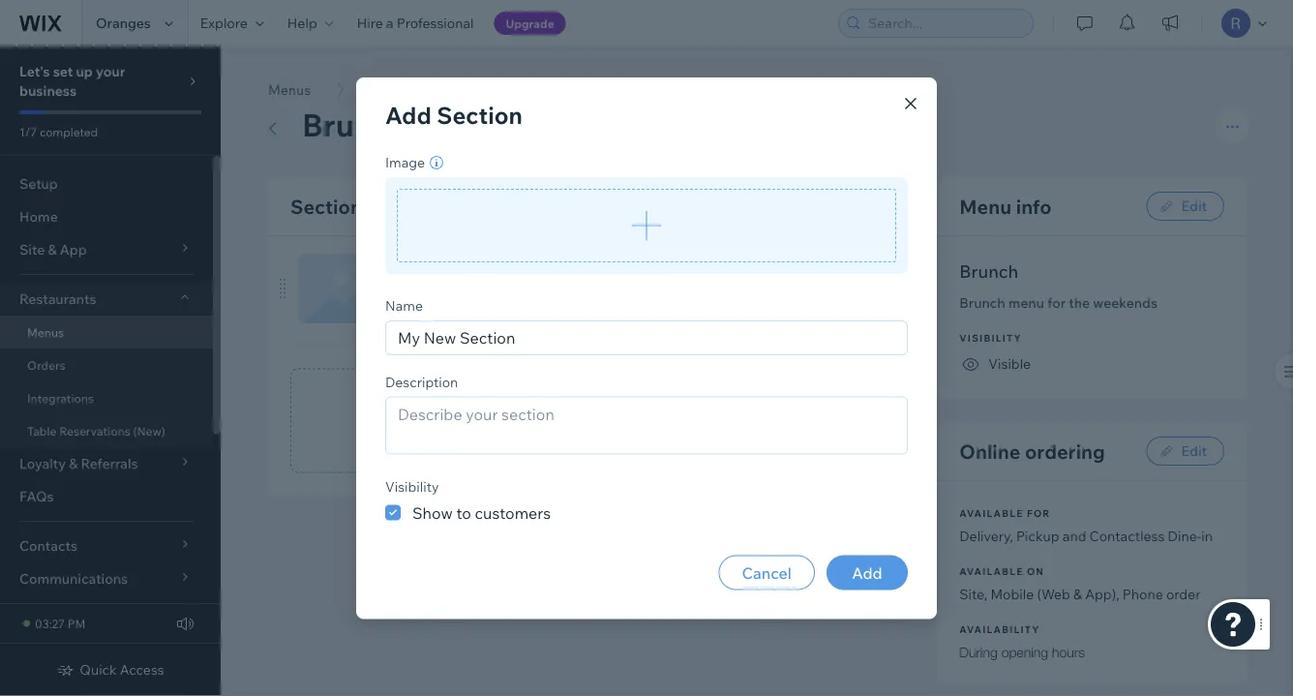 Task type: describe. For each thing, give the bounding box(es) containing it.
name
[[385, 297, 423, 314]]

table
[[27, 424, 57, 438]]

upgrade
[[506, 16, 554, 30]]

hire a professional link
[[345, 0, 485, 46]]

your
[[96, 63, 125, 80]]

mobile
[[991, 586, 1034, 603]]

reservations
[[59, 424, 130, 438]]

cancel
[[742, 563, 792, 582]]

info
[[1016, 194, 1052, 218]]

setup link
[[0, 167, 213, 200]]

image
[[385, 154, 425, 171]]

0 vertical spatial menus
[[268, 81, 311, 98]]

delivery
[[960, 528, 1010, 545]]

orders link
[[0, 349, 213, 381]]

the
[[1069, 294, 1090, 311]]

help button
[[276, 0, 345, 46]]

order
[[1166, 586, 1201, 603]]

edit button for menu info
[[1147, 192, 1225, 221]]

oranges
[[96, 15, 151, 31]]

professional
[[397, 15, 474, 31]]

show
[[412, 503, 453, 522]]

Describe your section text field
[[386, 397, 907, 453]]

explore
[[200, 15, 248, 31]]

quick access
[[80, 661, 164, 678]]

during
[[960, 644, 998, 660]]

sidebar element
[[0, 46, 221, 696]]

brunch up visible
[[960, 294, 1006, 311]]

available for delivery , pickup and contactless dine-in
[[960, 507, 1213, 545]]

completed
[[40, 124, 98, 139]]

menu info
[[960, 194, 1052, 218]]

for inside available for delivery , pickup and contactless dine-in
[[1027, 507, 1051, 519]]

app)
[[1085, 586, 1116, 603]]

edit for online ordering
[[1182, 442, 1207, 459]]

section inside my new section 0 dishes
[[496, 267, 560, 289]]

up
[[76, 63, 93, 80]]

menu
[[960, 194, 1012, 218]]

help
[[287, 15, 317, 31]]

brunch menu for the weekends
[[960, 294, 1158, 311]]

hire
[[357, 15, 383, 31]]

my
[[426, 267, 451, 289]]

add button
[[827, 555, 908, 590]]

home link
[[0, 200, 213, 233]]

dishes
[[438, 296, 479, 313]]

menus link
[[0, 316, 213, 349]]

restaurants button
[[0, 283, 213, 316]]

upgrade button
[[494, 12, 566, 35]]

business
[[19, 82, 77, 99]]

1 horizontal spatial visibility
[[960, 332, 1022, 344]]

new
[[455, 267, 492, 289]]

availability
[[960, 623, 1040, 635]]

quick access button
[[56, 661, 164, 679]]

restaurants
[[19, 290, 96, 307]]

access
[[120, 661, 164, 678]]

edit for menu info
[[1182, 197, 1207, 214]]

orders
[[27, 358, 65, 372]]

ordering
[[1025, 439, 1105, 463]]

let's
[[19, 63, 50, 80]]

pickup
[[1017, 528, 1060, 545]]

weekends
[[1093, 294, 1158, 311]]

(new)
[[133, 424, 165, 438]]

opening
[[1002, 644, 1049, 660]]

sections
[[290, 194, 372, 218]]

section inside dialog
[[437, 100, 523, 129]]

(web
[[1037, 586, 1071, 603]]

hire a professional
[[357, 15, 474, 31]]

pm
[[68, 616, 86, 631]]

availability during opening hours
[[960, 623, 1085, 660]]

add section
[[385, 100, 523, 129]]

sections in menu
[[290, 194, 449, 218]]

0 vertical spatial for
[[1048, 294, 1066, 311]]

customers
[[475, 503, 551, 522]]

show to customers
[[412, 503, 551, 522]]

faqs
[[19, 488, 54, 505]]



Task type: locate. For each thing, give the bounding box(es) containing it.
1 vertical spatial available
[[960, 565, 1024, 577]]

visibility up visible
[[960, 332, 1022, 344]]

1 edit button from the top
[[1147, 192, 1225, 221]]

home
[[19, 208, 58, 225]]

table reservations (new)
[[27, 424, 165, 438]]

set
[[53, 63, 73, 80]]

add
[[385, 100, 432, 129], [852, 563, 883, 582]]

menus down "help"
[[268, 81, 311, 98]]

1 horizontal spatial menu
[[1009, 294, 1045, 311]]

1 vertical spatial add
[[852, 563, 883, 582]]

table reservations (new) link
[[0, 414, 213, 447]]

0 horizontal spatial in
[[376, 194, 393, 218]]

online ordering
[[960, 439, 1105, 463]]

available up the site
[[960, 565, 1024, 577]]

, inside available for delivery , pickup and contactless dine-in
[[1010, 528, 1014, 545]]

Search... field
[[863, 10, 1027, 37]]

edit button for online ordering
[[1147, 437, 1225, 466]]

0 vertical spatial add
[[385, 100, 432, 129]]

0 vertical spatial edit button
[[1147, 192, 1225, 221]]

to
[[456, 503, 471, 522]]

1 vertical spatial for
[[1027, 507, 1051, 519]]

brunch down menu
[[960, 260, 1019, 282]]

0 vertical spatial in
[[376, 194, 393, 218]]

None field
[[392, 321, 901, 354]]

available on site , mobile (web & app) , phone order
[[960, 565, 1201, 603]]

available inside available for delivery , pickup and contactless dine-in
[[960, 507, 1024, 519]]

0 horizontal spatial visibility
[[385, 477, 439, 494]]

menu
[[398, 194, 449, 218], [1009, 294, 1045, 311]]

available inside available on site , mobile (web & app) , phone order
[[960, 565, 1024, 577]]

faqs link
[[0, 480, 213, 513]]

available for site
[[960, 565, 1024, 577]]

1/7 completed
[[19, 124, 98, 139]]

visibility inside add section dialog
[[385, 477, 439, 494]]

, for delivery
[[1010, 528, 1014, 545]]

Show to customers checkbox
[[385, 501, 551, 524]]

1 vertical spatial menus
[[27, 325, 64, 339]]

setup
[[19, 175, 58, 192]]

menus
[[268, 81, 311, 98], [27, 325, 64, 339]]

description
[[385, 373, 458, 390]]

quick
[[80, 661, 117, 678]]

1 edit from the top
[[1182, 197, 1207, 214]]

03:27 pm
[[35, 616, 86, 631]]

menu down image on the left
[[398, 194, 449, 218]]

2 horizontal spatial ,
[[1116, 586, 1120, 603]]

1 vertical spatial visibility
[[385, 477, 439, 494]]

section
[[437, 100, 523, 129], [496, 267, 560, 289]]

and
[[1063, 528, 1087, 545]]

edit button
[[1147, 192, 1225, 221], [1147, 437, 1225, 466]]

brunch up image on the left
[[302, 105, 408, 144]]

integrations
[[27, 391, 94, 405]]

integrations link
[[0, 381, 213, 414]]

0
[[426, 296, 435, 313]]

menus up orders
[[27, 325, 64, 339]]

,
[[1010, 528, 1014, 545], [984, 586, 988, 603], [1116, 586, 1120, 603]]

1/7
[[19, 124, 37, 139]]

phone
[[1123, 586, 1163, 603]]

, left pickup
[[1010, 528, 1014, 545]]

0 horizontal spatial add
[[385, 100, 432, 129]]

brunch up add section
[[371, 81, 416, 98]]

1 vertical spatial in
[[1202, 528, 1213, 545]]

0 horizontal spatial menu
[[398, 194, 449, 218]]

visibility up show
[[385, 477, 439, 494]]

in inside available for delivery , pickup and contactless dine-in
[[1202, 528, 1213, 545]]

available
[[960, 507, 1024, 519], [960, 565, 1024, 577]]

2 edit button from the top
[[1147, 437, 1225, 466]]

let's set up your business
[[19, 63, 125, 99]]

on
[[1027, 565, 1045, 577]]

1 horizontal spatial ,
[[1010, 528, 1014, 545]]

cancel button
[[719, 555, 815, 590]]

edit
[[1182, 197, 1207, 214], [1182, 442, 1207, 459]]

none field inside add section dialog
[[392, 321, 901, 354]]

contactless
[[1090, 528, 1165, 545]]

2 edit from the top
[[1182, 442, 1207, 459]]

1 horizontal spatial menus
[[268, 81, 311, 98]]

2 available from the top
[[960, 565, 1024, 577]]

03:27
[[35, 616, 65, 631]]

1 vertical spatial edit button
[[1147, 437, 1225, 466]]

1 vertical spatial edit
[[1182, 442, 1207, 459]]

in down image on the left
[[376, 194, 393, 218]]

add inside add button
[[852, 563, 883, 582]]

add for add
[[852, 563, 883, 582]]

0 vertical spatial visibility
[[960, 332, 1022, 344]]

0 vertical spatial available
[[960, 507, 1024, 519]]

1 horizontal spatial add
[[852, 563, 883, 582]]

brunch
[[371, 81, 416, 98], [302, 105, 408, 144], [960, 260, 1019, 282], [960, 294, 1006, 311]]

0 vertical spatial edit
[[1182, 197, 1207, 214]]

&
[[1074, 586, 1082, 603]]

0 horizontal spatial ,
[[984, 586, 988, 603]]

0 horizontal spatial menus
[[27, 325, 64, 339]]

for up pickup
[[1027, 507, 1051, 519]]

1 available from the top
[[960, 507, 1024, 519]]

my new section 0 dishes
[[426, 267, 560, 313]]

visibility
[[960, 332, 1022, 344], [385, 477, 439, 494]]

0 vertical spatial section
[[437, 100, 523, 129]]

online
[[960, 439, 1021, 463]]

0 vertical spatial menu
[[398, 194, 449, 218]]

1 vertical spatial menu
[[1009, 294, 1045, 311]]

, left the mobile
[[984, 586, 988, 603]]

in right "contactless"
[[1202, 528, 1213, 545]]

menus inside sidebar 'element'
[[27, 325, 64, 339]]

add section dialog
[[356, 77, 937, 619]]

available up delivery
[[960, 507, 1024, 519]]

add for add section
[[385, 100, 432, 129]]

, left phone
[[1116, 586, 1120, 603]]

a
[[386, 15, 394, 31]]

1 vertical spatial section
[[496, 267, 560, 289]]

1 horizontal spatial in
[[1202, 528, 1213, 545]]

for
[[1048, 294, 1066, 311], [1027, 507, 1051, 519]]

available for delivery
[[960, 507, 1024, 519]]

menu left the
[[1009, 294, 1045, 311]]

visible
[[989, 355, 1031, 372]]

for left the
[[1048, 294, 1066, 311]]

site
[[960, 586, 984, 603]]

hours
[[1052, 644, 1085, 660]]

dine-
[[1168, 528, 1202, 545]]

, for site
[[984, 586, 988, 603]]



Task type: vqa. For each thing, say whether or not it's contained in the screenshot.
the topmost the Marketing
no



